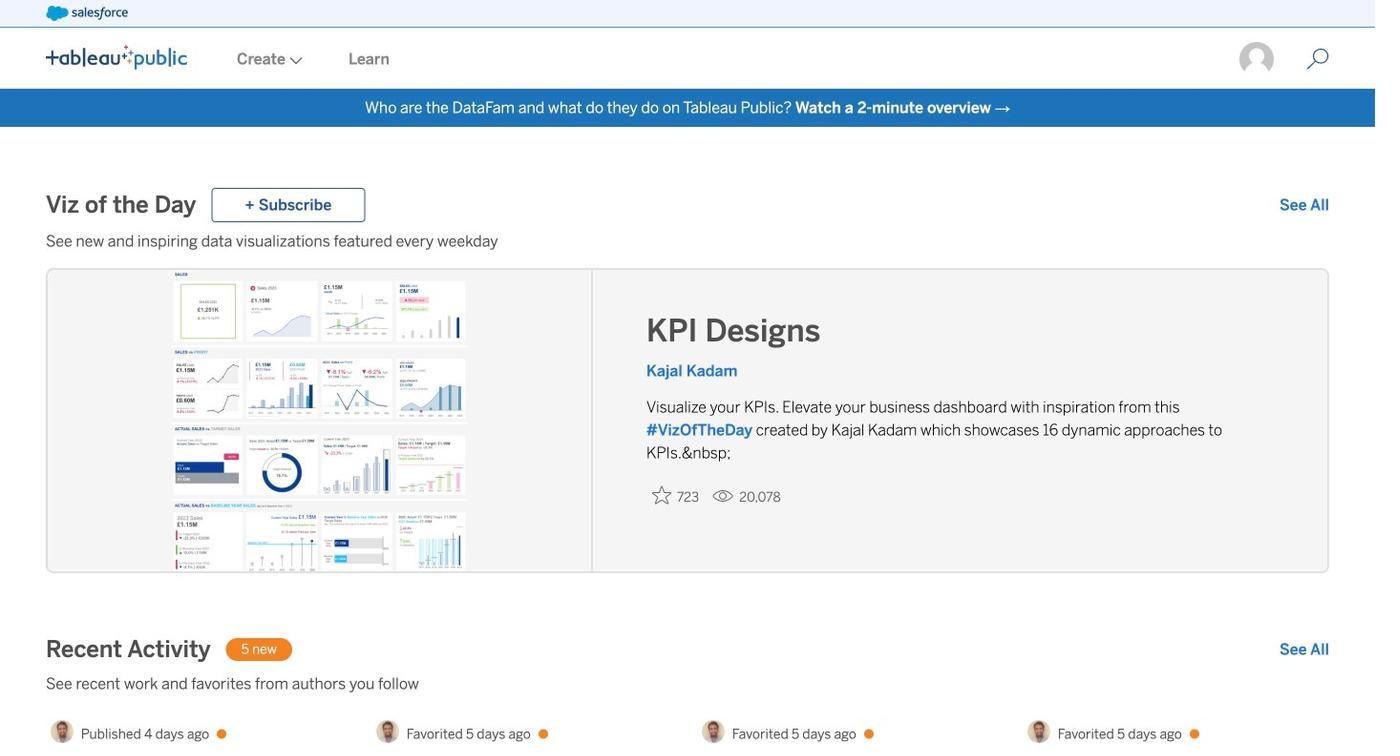 Task type: vqa. For each thing, say whether or not it's contained in the screenshot.
See All Viz of the Day ELEMENT
yes



Task type: describe. For each thing, give the bounding box(es) containing it.
add favorite image
[[652, 486, 671, 505]]

go to search image
[[1283, 48, 1352, 71]]

2 ben norland image from the left
[[702, 721, 725, 744]]

logo image
[[46, 45, 187, 70]]

tableau public viz of the day image
[[48, 270, 593, 576]]

gary.orlando image
[[1238, 40, 1276, 78]]

recent activity heading
[[46, 635, 211, 666]]

Add Favorite button
[[646, 480, 705, 511]]



Task type: locate. For each thing, give the bounding box(es) containing it.
see all recent activity element
[[1280, 639, 1329, 662]]

1 horizontal spatial ben norland image
[[702, 721, 725, 744]]

0 horizontal spatial ben norland image
[[50, 721, 73, 744]]

ben norland image
[[376, 721, 399, 744], [702, 721, 725, 744]]

viz of the day heading
[[46, 190, 196, 221]]

create image
[[286, 57, 303, 64]]

0 horizontal spatial ben norland image
[[376, 721, 399, 744]]

salesforce logo image
[[46, 6, 128, 21]]

see new and inspiring data visualizations featured every weekday element
[[46, 230, 1329, 253]]

ben norland image
[[50, 721, 73, 744], [1027, 721, 1050, 744]]

2 ben norland image from the left
[[1027, 721, 1050, 744]]

1 ben norland image from the left
[[50, 721, 73, 744]]

see recent work and favorites from authors you follow element
[[46, 673, 1329, 696]]

1 ben norland image from the left
[[376, 721, 399, 744]]

1 horizontal spatial ben norland image
[[1027, 721, 1050, 744]]

see all viz of the day element
[[1280, 194, 1329, 217]]



